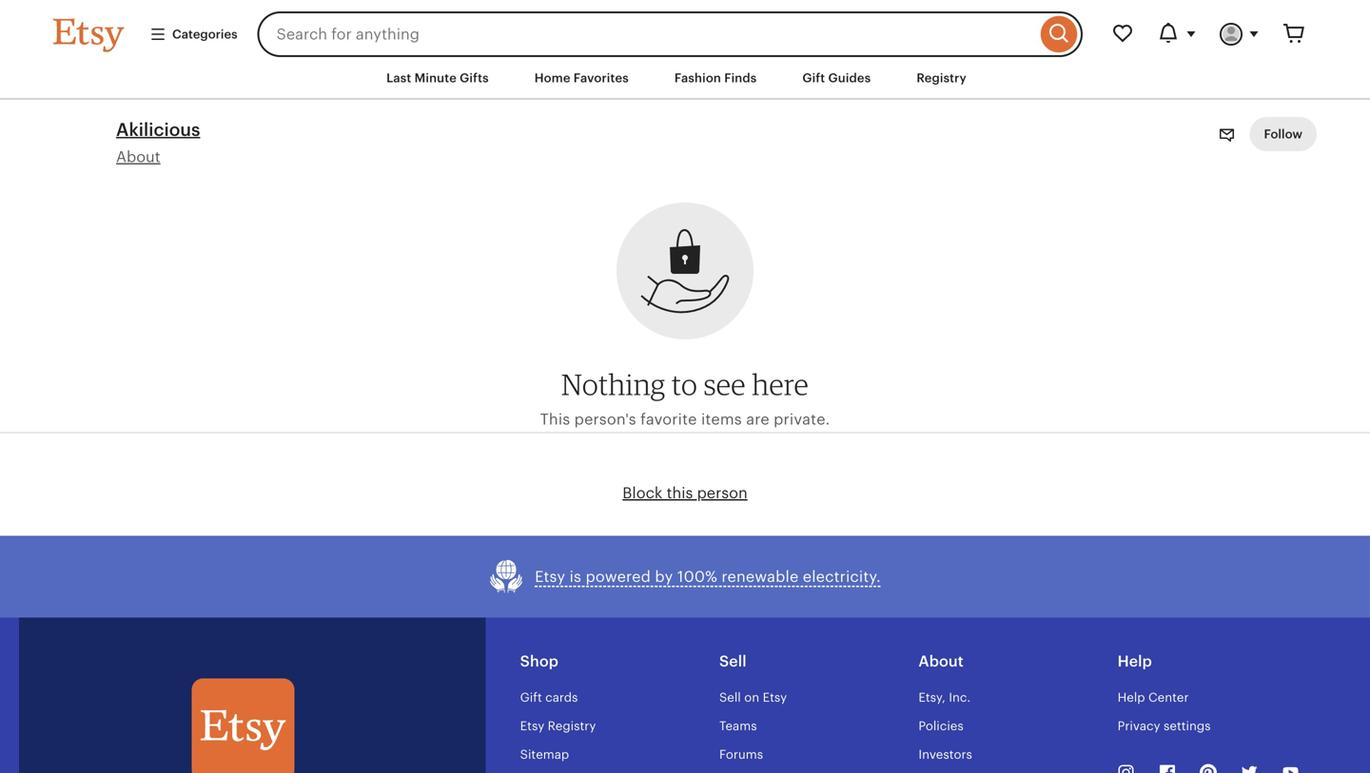 Task type: locate. For each thing, give the bounding box(es) containing it.
this
[[540, 411, 570, 428]]

block this person button
[[623, 485, 748, 502]]

1 vertical spatial gift
[[520, 691, 542, 705]]

0 vertical spatial help
[[1118, 653, 1152, 670]]

akilicious
[[116, 120, 200, 140]]

investors
[[919, 748, 973, 762]]

1 vertical spatial about
[[919, 653, 964, 670]]

0 horizontal spatial registry
[[548, 719, 596, 734]]

1 horizontal spatial registry
[[917, 71, 967, 85]]

menu bar
[[19, 57, 1351, 100]]

about down akilicious button
[[116, 148, 160, 165]]

etsy is powered by 100% renewable electricity.
[[535, 569, 881, 586]]

sell for sell
[[719, 653, 747, 670]]

etsy left "is"
[[535, 569, 566, 586]]

help for help
[[1118, 653, 1152, 670]]

etsy inside 'button'
[[535, 569, 566, 586]]

registry right guides
[[917, 71, 967, 85]]

investors link
[[919, 748, 973, 762]]

about
[[116, 148, 160, 165], [919, 653, 964, 670]]

policies link
[[919, 719, 964, 734]]

0 horizontal spatial about
[[116, 148, 160, 165]]

registry link
[[903, 61, 981, 95]]

about up the etsy, inc.
[[919, 653, 964, 670]]

0 vertical spatial about
[[116, 148, 160, 165]]

0 horizontal spatial gift
[[520, 691, 542, 705]]

on
[[744, 691, 760, 705]]

fashion
[[675, 71, 721, 85]]

2 sell from the top
[[719, 691, 741, 705]]

sitemap
[[520, 748, 569, 762]]

etsy right on
[[763, 691, 787, 705]]

1 help from the top
[[1118, 653, 1152, 670]]

1 sell from the top
[[719, 653, 747, 670]]

0 vertical spatial registry
[[917, 71, 967, 85]]

gift left 'cards'
[[520, 691, 542, 705]]

finds
[[725, 71, 757, 85]]

favorite
[[641, 411, 697, 428]]

0 vertical spatial etsy
[[535, 569, 566, 586]]

0 vertical spatial gift
[[803, 71, 825, 85]]

help up privacy
[[1118, 691, 1145, 705]]

etsy, inc.
[[919, 691, 971, 705]]

person's
[[575, 411, 636, 428]]

sell up on
[[719, 653, 747, 670]]

0 vertical spatial sell
[[719, 653, 747, 670]]

sell
[[719, 653, 747, 670], [719, 691, 741, 705]]

about inside akilicious about
[[116, 148, 160, 165]]

etsy
[[535, 569, 566, 586], [763, 691, 787, 705], [520, 719, 545, 734]]

fashion finds link
[[660, 61, 771, 95]]

gift left guides
[[803, 71, 825, 85]]

etsy for etsy registry
[[520, 719, 545, 734]]

gift for gift guides
[[803, 71, 825, 85]]

help
[[1118, 653, 1152, 670], [1118, 691, 1145, 705]]

1 vertical spatial sell
[[719, 691, 741, 705]]

gift guides link
[[788, 61, 885, 95]]

forums link
[[719, 748, 763, 762]]

1 horizontal spatial gift
[[803, 71, 825, 85]]

registry
[[917, 71, 967, 85], [548, 719, 596, 734]]

home favorites link
[[520, 61, 643, 95]]

are
[[746, 411, 770, 428]]

2 help from the top
[[1118, 691, 1145, 705]]

registry down 'cards'
[[548, 719, 596, 734]]

sitemap link
[[520, 748, 569, 762]]

1 vertical spatial etsy
[[763, 691, 787, 705]]

1 vertical spatial help
[[1118, 691, 1145, 705]]

help up the help center link at the right bottom of page
[[1118, 653, 1152, 670]]

etsy,
[[919, 691, 946, 705]]

gift
[[803, 71, 825, 85], [520, 691, 542, 705]]

2 vertical spatial etsy
[[520, 719, 545, 734]]

sell left on
[[719, 691, 741, 705]]

inc.
[[949, 691, 971, 705]]

etsy up the sitemap
[[520, 719, 545, 734]]

home favorites
[[535, 71, 629, 85]]

electricity.
[[803, 569, 881, 586]]

follow link
[[1250, 117, 1317, 152]]

None search field
[[258, 11, 1083, 57]]

help center
[[1118, 691, 1189, 705]]

help center link
[[1118, 691, 1189, 705]]

gift cards link
[[520, 691, 578, 705]]

gift for gift cards
[[520, 691, 542, 705]]

teams link
[[719, 719, 757, 734]]

Search for anything text field
[[258, 11, 1036, 57]]



Task type: vqa. For each thing, say whether or not it's contained in the screenshot.
Download
no



Task type: describe. For each thing, give the bounding box(es) containing it.
categories
[[172, 27, 238, 41]]

etsy registry link
[[520, 719, 596, 734]]

akilicious about
[[116, 120, 200, 165]]

here
[[752, 367, 809, 402]]

etsy registry
[[520, 719, 596, 734]]

categories button
[[135, 17, 252, 51]]

items
[[701, 411, 742, 428]]

cards
[[545, 691, 578, 705]]

block this person
[[623, 485, 748, 502]]

is
[[570, 569, 582, 586]]

privacy settings
[[1118, 719, 1211, 734]]

powered
[[586, 569, 651, 586]]

privacy settings link
[[1118, 719, 1211, 734]]

fashion finds
[[675, 71, 757, 85]]

gift cards
[[520, 691, 578, 705]]

minute
[[415, 71, 457, 85]]

home
[[535, 71, 571, 85]]

shop
[[520, 653, 559, 670]]

nothing to see here this person's favorite items are private.
[[540, 367, 830, 428]]

renewable
[[722, 569, 799, 586]]

etsy, inc. link
[[919, 691, 971, 705]]

none search field inside categories banner
[[258, 11, 1083, 57]]

by
[[655, 569, 673, 586]]

categories banner
[[19, 0, 1351, 57]]

nothing
[[561, 367, 666, 402]]

center
[[1149, 691, 1189, 705]]

forums
[[719, 748, 763, 762]]

settings
[[1164, 719, 1211, 734]]

about button
[[116, 148, 160, 165]]

teams
[[719, 719, 757, 734]]

this
[[667, 485, 693, 502]]

registry inside registry link
[[917, 71, 967, 85]]

privacy
[[1118, 719, 1161, 734]]

favorites
[[574, 71, 629, 85]]

to
[[672, 367, 698, 402]]

last
[[386, 71, 412, 85]]

menu bar containing last minute gifts
[[19, 57, 1351, 100]]

private.
[[774, 411, 830, 428]]

100%
[[677, 569, 718, 586]]

gift guides
[[803, 71, 871, 85]]

sell for sell on etsy
[[719, 691, 741, 705]]

policies
[[919, 719, 964, 734]]

etsy is powered by 100% renewable electricity. button
[[489, 559, 881, 595]]

last minute gifts link
[[372, 61, 503, 95]]

block
[[623, 485, 663, 502]]

akilicious button
[[116, 117, 200, 143]]

guides
[[829, 71, 871, 85]]

last minute gifts
[[386, 71, 489, 85]]

etsy for etsy is powered by 100% renewable electricity.
[[535, 569, 566, 586]]

gifts
[[460, 71, 489, 85]]

1 vertical spatial registry
[[548, 719, 596, 734]]

follow
[[1264, 127, 1303, 142]]

1 horizontal spatial about
[[919, 653, 964, 670]]

see
[[704, 367, 746, 402]]

person
[[697, 485, 748, 502]]

help for help center
[[1118, 691, 1145, 705]]

sell on etsy link
[[719, 691, 787, 705]]

sell on etsy
[[719, 691, 787, 705]]



